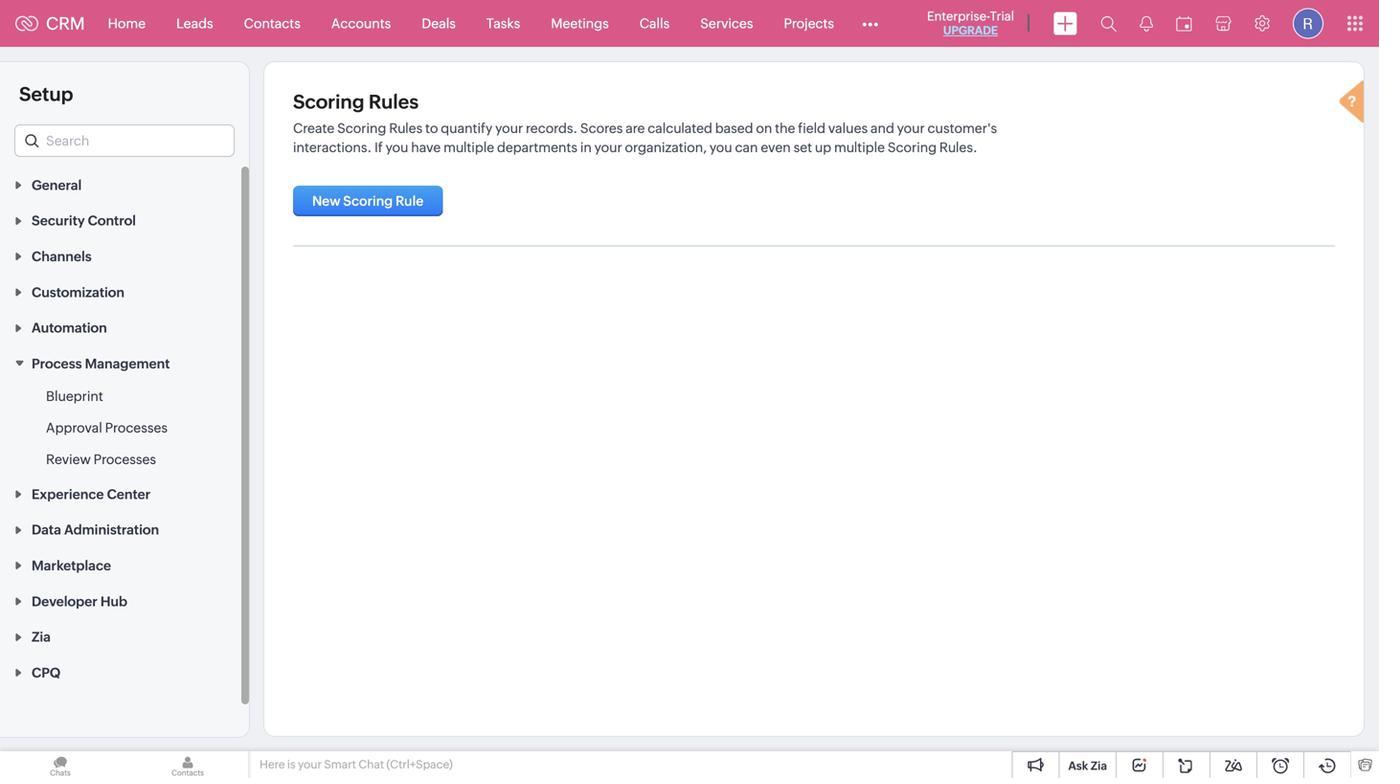 Task type: vqa. For each thing, say whether or not it's contained in the screenshot.
Channels image at bottom left
no



Task type: describe. For each thing, give the bounding box(es) containing it.
tasks
[[486, 16, 520, 31]]

data administration
[[32, 523, 159, 538]]

review processes link
[[46, 450, 156, 469]]

calls
[[639, 16, 670, 31]]

on
[[756, 121, 772, 136]]

calls link
[[624, 0, 685, 46]]

home link
[[92, 0, 161, 46]]

crm link
[[15, 14, 85, 33]]

scores
[[580, 121, 623, 136]]

home
[[108, 16, 146, 31]]

crm
[[46, 14, 85, 33]]

enterprise-
[[927, 9, 990, 23]]

ask zia
[[1068, 760, 1107, 773]]

marketplace
[[32, 558, 111, 574]]

administration
[[64, 523, 159, 538]]

set
[[794, 140, 812, 155]]

security control
[[32, 213, 136, 229]]

have
[[411, 140, 441, 155]]

your down scores
[[594, 140, 622, 155]]

accounts link
[[316, 0, 406, 46]]

trial
[[990, 9, 1014, 23]]

cpq button
[[0, 655, 249, 691]]

rules inside create scoring rules to quantify your records. scores are calculated based on the field values and your customer's interactions. if you have multiple departments in your organization, you can even set up multiple scoring rules.
[[389, 121, 423, 136]]

meetings link
[[536, 0, 624, 46]]

data administration button
[[0, 512, 249, 547]]

0 vertical spatial rules
[[369, 91, 419, 113]]

contacts
[[244, 16, 301, 31]]

departments
[[497, 140, 577, 155]]

can
[[735, 140, 758, 155]]

Search text field
[[15, 125, 234, 156]]

scoring inside button
[[343, 193, 393, 209]]

process management button
[[0, 345, 249, 381]]

even
[[761, 140, 791, 155]]

1 vertical spatial zia
[[1091, 760, 1107, 773]]

customization
[[32, 285, 124, 300]]

the
[[775, 121, 795, 136]]

process management region
[[0, 381, 249, 476]]

interactions.
[[293, 140, 372, 155]]

calculated
[[648, 121, 712, 136]]

1 multiple from the left
[[443, 140, 494, 155]]

quantify
[[441, 121, 493, 136]]

experience
[[32, 487, 104, 502]]

field
[[798, 121, 826, 136]]

review
[[46, 452, 91, 467]]

leads
[[176, 16, 213, 31]]

customization button
[[0, 274, 249, 310]]

customer's
[[928, 121, 997, 136]]

scoring up if
[[337, 121, 386, 136]]

if
[[374, 140, 383, 155]]

control
[[88, 213, 136, 229]]

tasks link
[[471, 0, 536, 46]]

up
[[815, 140, 831, 155]]

automation
[[32, 321, 107, 336]]

contacts link
[[229, 0, 316, 46]]

signals element
[[1128, 0, 1165, 47]]

scoring rules
[[293, 91, 419, 113]]

logo image
[[15, 16, 38, 31]]

approval processes link
[[46, 419, 168, 438]]

scoring down and
[[888, 140, 937, 155]]

upgrade
[[943, 24, 998, 37]]

approval processes
[[46, 420, 168, 436]]

your right and
[[897, 121, 925, 136]]

channels
[[32, 249, 92, 264]]

blueprint link
[[46, 387, 103, 406]]

cpq
[[32, 666, 60, 681]]

create scoring rules to quantify your records. scores are calculated based on the field values and your customer's interactions. if you have multiple departments in your organization, you can even set up multiple scoring rules.
[[293, 121, 997, 155]]

experience center
[[32, 487, 151, 502]]

data
[[32, 523, 61, 538]]

is
[[287, 758, 296, 771]]

calendar image
[[1176, 16, 1192, 31]]

rule
[[395, 193, 424, 209]]

zia button
[[0, 619, 249, 655]]

accounts
[[331, 16, 391, 31]]

here is your smart chat (ctrl+space)
[[260, 758, 453, 771]]

enterprise-trial upgrade
[[927, 9, 1014, 37]]

meetings
[[551, 16, 609, 31]]

processes for review processes
[[94, 452, 156, 467]]

security
[[32, 213, 85, 229]]

processes for approval processes
[[105, 420, 168, 436]]

approval
[[46, 420, 102, 436]]

help image
[[1335, 78, 1373, 130]]

profile image
[[1293, 8, 1324, 39]]

setup
[[19, 83, 73, 105]]

automation button
[[0, 310, 249, 345]]



Task type: locate. For each thing, give the bounding box(es) containing it.
processes up review processes
[[105, 420, 168, 436]]

to
[[425, 121, 438, 136]]

you down based
[[709, 140, 732, 155]]

channels button
[[0, 238, 249, 274]]

and
[[871, 121, 894, 136]]

based
[[715, 121, 753, 136]]

2 multiple from the left
[[834, 140, 885, 155]]

zia up "cpq"
[[32, 630, 51, 645]]

search element
[[1089, 0, 1128, 47]]

smart
[[324, 758, 356, 771]]

zia right the ask at the right
[[1091, 760, 1107, 773]]

process management
[[32, 356, 170, 372]]

here
[[260, 758, 285, 771]]

developer hub
[[32, 594, 127, 609]]

2 you from the left
[[709, 140, 732, 155]]

you right if
[[386, 140, 408, 155]]

scoring left rule at the left top of the page
[[343, 193, 393, 209]]

0 horizontal spatial you
[[386, 140, 408, 155]]

you
[[386, 140, 408, 155], [709, 140, 732, 155]]

1 you from the left
[[386, 140, 408, 155]]

review processes
[[46, 452, 156, 467]]

records.
[[526, 121, 578, 136]]

processes up experience center dropdown button
[[94, 452, 156, 467]]

management
[[85, 356, 170, 372]]

your up "departments"
[[495, 121, 523, 136]]

projects link
[[768, 0, 850, 46]]

security control button
[[0, 202, 249, 238]]

center
[[107, 487, 151, 502]]

create menu element
[[1042, 0, 1089, 46]]

rules left to
[[389, 121, 423, 136]]

organization,
[[625, 140, 707, 155]]

signals image
[[1140, 15, 1153, 32]]

None field
[[14, 124, 235, 157]]

are
[[626, 121, 645, 136]]

chat
[[359, 758, 384, 771]]

your right "is"
[[298, 758, 322, 771]]

profile element
[[1281, 0, 1335, 46]]

general
[[32, 177, 82, 193]]

projects
[[784, 16, 834, 31]]

rules.
[[939, 140, 977, 155]]

hub
[[100, 594, 127, 609]]

process
[[32, 356, 82, 372]]

values
[[828, 121, 868, 136]]

create menu image
[[1053, 12, 1077, 35]]

rules up if
[[369, 91, 419, 113]]

developer hub button
[[0, 583, 249, 619]]

blueprint
[[46, 389, 103, 404]]

general button
[[0, 167, 249, 202]]

1 horizontal spatial you
[[709, 140, 732, 155]]

1 horizontal spatial multiple
[[834, 140, 885, 155]]

deals
[[422, 16, 456, 31]]

create
[[293, 121, 335, 136]]

0 horizontal spatial zia
[[32, 630, 51, 645]]

contacts image
[[127, 752, 248, 779]]

zia inside dropdown button
[[32, 630, 51, 645]]

new scoring rule button
[[293, 186, 443, 216]]

search image
[[1100, 15, 1117, 32]]

Other Modules field
[[850, 8, 891, 39]]

new
[[312, 193, 341, 209]]

chats image
[[0, 752, 121, 779]]

ask
[[1068, 760, 1088, 773]]

multiple down "values" at the right
[[834, 140, 885, 155]]

scoring
[[293, 91, 364, 113], [337, 121, 386, 136], [888, 140, 937, 155], [343, 193, 393, 209]]

0 horizontal spatial multiple
[[443, 140, 494, 155]]

1 vertical spatial processes
[[94, 452, 156, 467]]

deals link
[[406, 0, 471, 46]]

services
[[700, 16, 753, 31]]

0 vertical spatial processes
[[105, 420, 168, 436]]

leads link
[[161, 0, 229, 46]]

(ctrl+space)
[[386, 758, 453, 771]]

in
[[580, 140, 592, 155]]

new scoring rule
[[312, 193, 424, 209]]

1 horizontal spatial zia
[[1091, 760, 1107, 773]]

multiple
[[443, 140, 494, 155], [834, 140, 885, 155]]

scoring up create
[[293, 91, 364, 113]]

your
[[495, 121, 523, 136], [897, 121, 925, 136], [594, 140, 622, 155], [298, 758, 322, 771]]

developer
[[32, 594, 97, 609]]

marketplace button
[[0, 547, 249, 583]]

zia
[[32, 630, 51, 645], [1091, 760, 1107, 773]]

1 vertical spatial rules
[[389, 121, 423, 136]]

0 vertical spatial zia
[[32, 630, 51, 645]]

experience center button
[[0, 476, 249, 512]]

services link
[[685, 0, 768, 46]]

multiple down quantify
[[443, 140, 494, 155]]



